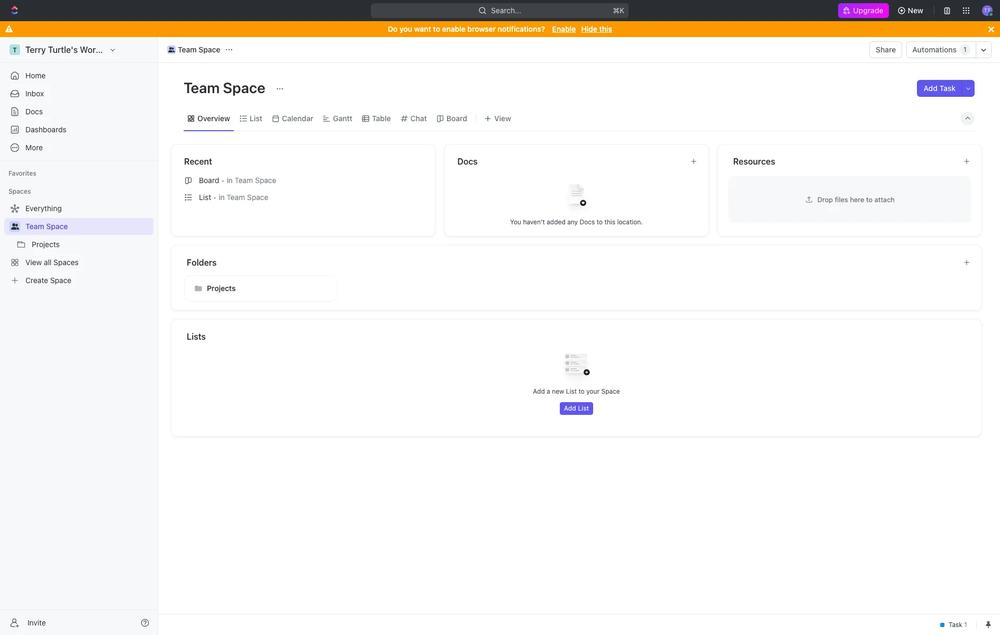 Task type: vqa. For each thing, say whether or not it's contained in the screenshot.
'Resolved'
no



Task type: locate. For each thing, give the bounding box(es) containing it.
1 horizontal spatial projects
[[207, 284, 236, 293]]

view
[[494, 114, 511, 123], [25, 258, 42, 267]]

dashboards link
[[4, 121, 153, 138]]

gantt
[[333, 114, 353, 123]]

1 vertical spatial •
[[213, 193, 217, 201]]

add task button
[[918, 80, 962, 97]]

• down the 'board • in team space' at the top of the page
[[213, 193, 217, 201]]

0 horizontal spatial team space link
[[25, 218, 151, 235]]

to right want
[[433, 24, 440, 33]]

inbox
[[25, 89, 44, 98]]

list down add a new list to your space
[[578, 404, 589, 412]]

team
[[178, 45, 197, 54], [184, 79, 220, 96], [235, 176, 253, 185], [227, 193, 245, 202], [25, 222, 44, 231]]

0 horizontal spatial view
[[25, 258, 42, 267]]

list
[[250, 114, 262, 123], [199, 193, 211, 202], [566, 387, 577, 395], [578, 404, 589, 412]]

1 horizontal spatial view
[[494, 114, 511, 123]]

0 vertical spatial docs
[[25, 107, 43, 116]]

0 vertical spatial in
[[227, 176, 233, 185]]

folders button
[[186, 256, 955, 269]]

0 vertical spatial team space link
[[165, 43, 223, 56]]

chat
[[411, 114, 427, 123]]

in up list • in team space
[[227, 176, 233, 185]]

add task
[[924, 84, 956, 93]]

add left a
[[533, 387, 545, 395]]

0 horizontal spatial docs
[[25, 107, 43, 116]]

t
[[13, 46, 17, 54]]

docs
[[25, 107, 43, 116], [457, 157, 478, 166], [580, 218, 595, 226]]

• up list • in team space
[[221, 176, 225, 184]]

view all spaces
[[25, 258, 79, 267]]

0 horizontal spatial projects
[[32, 240, 60, 249]]

•
[[221, 176, 225, 184], [213, 193, 217, 201]]

no lists icon. image
[[556, 345, 598, 387]]

in
[[227, 176, 233, 185], [219, 193, 225, 202]]

1 horizontal spatial add
[[564, 404, 576, 412]]

1 vertical spatial team space
[[184, 79, 269, 96]]

0 vertical spatial add
[[924, 84, 938, 93]]

drop
[[818, 195, 833, 204]]

space
[[199, 45, 220, 54], [223, 79, 265, 96], [255, 176, 276, 185], [247, 193, 268, 202], [46, 222, 68, 231], [50, 276, 71, 285], [602, 387, 620, 395]]

0 vertical spatial view
[[494, 114, 511, 123]]

1 horizontal spatial board
[[447, 114, 467, 123]]

view for view
[[494, 114, 511, 123]]

projects button
[[184, 275, 338, 302]]

add left task
[[924, 84, 938, 93]]

board
[[447, 114, 467, 123], [199, 176, 219, 185]]

more button
[[4, 139, 153, 156]]

docs down board link
[[457, 157, 478, 166]]

team inside tree
[[25, 222, 44, 231]]

0 vertical spatial spaces
[[8, 187, 31, 195]]

do you want to enable browser notifications? enable hide this
[[388, 24, 612, 33]]

in for board
[[227, 176, 233, 185]]

overview
[[197, 114, 230, 123]]

spaces right the all
[[53, 258, 79, 267]]

hide
[[581, 24, 598, 33]]

you
[[510, 218, 521, 226]]

view for view all spaces
[[25, 258, 42, 267]]

add list button
[[560, 402, 593, 415]]

spaces down favorites 'button'
[[8, 187, 31, 195]]

list link
[[248, 111, 262, 126]]

docs right any
[[580, 218, 595, 226]]

1 horizontal spatial docs
[[457, 157, 478, 166]]

1 vertical spatial add
[[533, 387, 545, 395]]

1 horizontal spatial •
[[221, 176, 225, 184]]

here
[[850, 195, 865, 204]]

add
[[924, 84, 938, 93], [533, 387, 545, 395], [564, 404, 576, 412]]

lists button
[[186, 330, 970, 343]]

location.
[[617, 218, 643, 226]]

• inside list • in team space
[[213, 193, 217, 201]]

0 vertical spatial this
[[599, 24, 612, 33]]

new
[[908, 6, 924, 15]]

enable
[[552, 24, 576, 33]]

lists
[[187, 332, 206, 341]]

terry turtle's workspace, , element
[[10, 44, 20, 55]]

user group image inside tree
[[11, 223, 19, 230]]

1
[[964, 46, 967, 54]]

task
[[940, 84, 956, 93]]

view inside button
[[494, 114, 511, 123]]

create
[[25, 276, 48, 285]]

1 vertical spatial user group image
[[11, 223, 19, 230]]

1 vertical spatial docs
[[457, 157, 478, 166]]

haven't
[[523, 218, 545, 226]]

board right chat
[[447, 114, 467, 123]]

this right 'hide'
[[599, 24, 612, 33]]

0 horizontal spatial user group image
[[11, 223, 19, 230]]

table link
[[370, 111, 391, 126]]

team space inside tree
[[25, 222, 68, 231]]

spaces inside tree
[[53, 258, 79, 267]]

0 horizontal spatial board
[[199, 176, 219, 185]]

tree
[[4, 200, 153, 289]]

0 horizontal spatial in
[[219, 193, 225, 202]]

• for list
[[213, 193, 217, 201]]

any
[[568, 218, 578, 226]]

• inside the 'board • in team space'
[[221, 176, 225, 184]]

tree containing everything
[[4, 200, 153, 289]]

in down the 'board • in team space' at the top of the page
[[219, 193, 225, 202]]

add down add a new list to your space
[[564, 404, 576, 412]]

0 vertical spatial board
[[447, 114, 467, 123]]

all
[[44, 258, 51, 267]]

projects down folders
[[207, 284, 236, 293]]

your
[[587, 387, 600, 395]]

1 vertical spatial team space link
[[25, 218, 151, 235]]

2 vertical spatial team space
[[25, 222, 68, 231]]

1 horizontal spatial team space link
[[165, 43, 223, 56]]

gantt link
[[331, 111, 353, 126]]

add for add a new list to your space
[[533, 387, 545, 395]]

projects link
[[32, 236, 151, 253]]

user group image inside team space 'link'
[[168, 47, 175, 52]]

sidebar navigation
[[0, 37, 160, 635]]

this
[[599, 24, 612, 33], [605, 218, 616, 226]]

projects up the all
[[32, 240, 60, 249]]

more
[[25, 143, 43, 152]]

create space
[[25, 276, 71, 285]]

0 vertical spatial user group image
[[168, 47, 175, 52]]

0 horizontal spatial •
[[213, 193, 217, 201]]

2 vertical spatial add
[[564, 404, 576, 412]]

0 vertical spatial •
[[221, 176, 225, 184]]

0 horizontal spatial spaces
[[8, 187, 31, 195]]

board down recent
[[199, 176, 219, 185]]

1 vertical spatial board
[[199, 176, 219, 185]]

list inside button
[[578, 404, 589, 412]]

terry
[[25, 45, 46, 55]]

1 vertical spatial spaces
[[53, 258, 79, 267]]

view all spaces link
[[4, 254, 151, 271]]

drop files here to attach
[[818, 195, 895, 204]]

view left the all
[[25, 258, 42, 267]]

this left location.
[[605, 218, 616, 226]]

view button
[[481, 106, 515, 131]]

docs down inbox
[[25, 107, 43, 116]]

• for board
[[221, 176, 225, 184]]

1 horizontal spatial user group image
[[168, 47, 175, 52]]

view right board link
[[494, 114, 511, 123]]

added
[[547, 218, 566, 226]]

0 vertical spatial projects
[[32, 240, 60, 249]]

1 vertical spatial view
[[25, 258, 42, 267]]

2 horizontal spatial docs
[[580, 218, 595, 226]]

projects
[[32, 240, 60, 249], [207, 284, 236, 293]]

create space link
[[4, 272, 151, 289]]

0 horizontal spatial add
[[533, 387, 545, 395]]

add for add list
[[564, 404, 576, 412]]

view inside sidebar navigation
[[25, 258, 42, 267]]

notifications?
[[498, 24, 545, 33]]

2 horizontal spatial add
[[924, 84, 938, 93]]

2 vertical spatial docs
[[580, 218, 595, 226]]

to
[[433, 24, 440, 33], [866, 195, 873, 204], [597, 218, 603, 226], [579, 387, 585, 395]]

1 vertical spatial in
[[219, 193, 225, 202]]

1 horizontal spatial spaces
[[53, 258, 79, 267]]

new button
[[893, 2, 930, 19]]

team space
[[178, 45, 220, 54], [184, 79, 269, 96], [25, 222, 68, 231]]

1 horizontal spatial in
[[227, 176, 233, 185]]

1 vertical spatial projects
[[207, 284, 236, 293]]

board • in team space
[[199, 176, 276, 185]]

share
[[876, 45, 896, 54]]

user group image
[[168, 47, 175, 52], [11, 223, 19, 230]]

spaces
[[8, 187, 31, 195], [53, 258, 79, 267]]

want
[[414, 24, 431, 33]]



Task type: describe. For each thing, give the bounding box(es) containing it.
new
[[552, 387, 564, 395]]

upgrade
[[853, 6, 884, 15]]

files
[[835, 195, 848, 204]]

enable
[[442, 24, 466, 33]]

terry turtle's workspace
[[25, 45, 124, 55]]

tt
[[984, 7, 991, 13]]

home link
[[4, 67, 153, 84]]

projects inside button
[[207, 284, 236, 293]]

list down recent
[[199, 193, 211, 202]]

list • in team space
[[199, 193, 268, 202]]

everything link
[[4, 200, 151, 217]]

table
[[372, 114, 391, 123]]

list right new
[[566, 387, 577, 395]]

no most used docs image
[[555, 175, 598, 218]]

everything
[[25, 204, 62, 213]]

search...
[[491, 6, 522, 15]]

a
[[547, 387, 550, 395]]

folders
[[187, 258, 217, 267]]

calendar link
[[280, 111, 314, 126]]

you haven't added any docs to this location.
[[510, 218, 643, 226]]

tt button
[[979, 2, 996, 19]]

projects inside tree
[[32, 240, 60, 249]]

calendar
[[282, 114, 314, 123]]

workspace
[[80, 45, 124, 55]]

view button
[[481, 111, 515, 126]]

favorites button
[[4, 167, 41, 180]]

in for list
[[219, 193, 225, 202]]

to right any
[[597, 218, 603, 226]]

share button
[[870, 41, 903, 58]]

add list
[[564, 404, 589, 412]]

docs link
[[4, 103, 153, 120]]

turtle's
[[48, 45, 78, 55]]

chat link
[[408, 111, 427, 126]]

do
[[388, 24, 398, 33]]

⌘k
[[613, 6, 625, 15]]

upgrade link
[[839, 3, 889, 18]]

board for board
[[447, 114, 467, 123]]

overview link
[[195, 111, 230, 126]]

dashboards
[[25, 125, 66, 134]]

automations
[[913, 45, 957, 54]]

attach
[[875, 195, 895, 204]]

resources button
[[733, 155, 955, 168]]

list left calendar link
[[250, 114, 262, 123]]

to right here
[[866, 195, 873, 204]]

team space link inside sidebar navigation
[[25, 218, 151, 235]]

home
[[25, 71, 46, 80]]

1 vertical spatial this
[[605, 218, 616, 226]]

to left the your
[[579, 387, 585, 395]]

board for board • in team space
[[199, 176, 219, 185]]

favorites
[[8, 169, 36, 177]]

inbox link
[[4, 85, 153, 102]]

add for add task
[[924, 84, 938, 93]]

you
[[400, 24, 412, 33]]

docs inside sidebar navigation
[[25, 107, 43, 116]]

board link
[[445, 111, 467, 126]]

tree inside sidebar navigation
[[4, 200, 153, 289]]

add a new list to your space
[[533, 387, 620, 395]]

browser
[[468, 24, 496, 33]]

resources
[[733, 157, 775, 166]]

invite
[[28, 618, 46, 627]]

0 vertical spatial team space
[[178, 45, 220, 54]]

recent
[[184, 157, 212, 166]]



